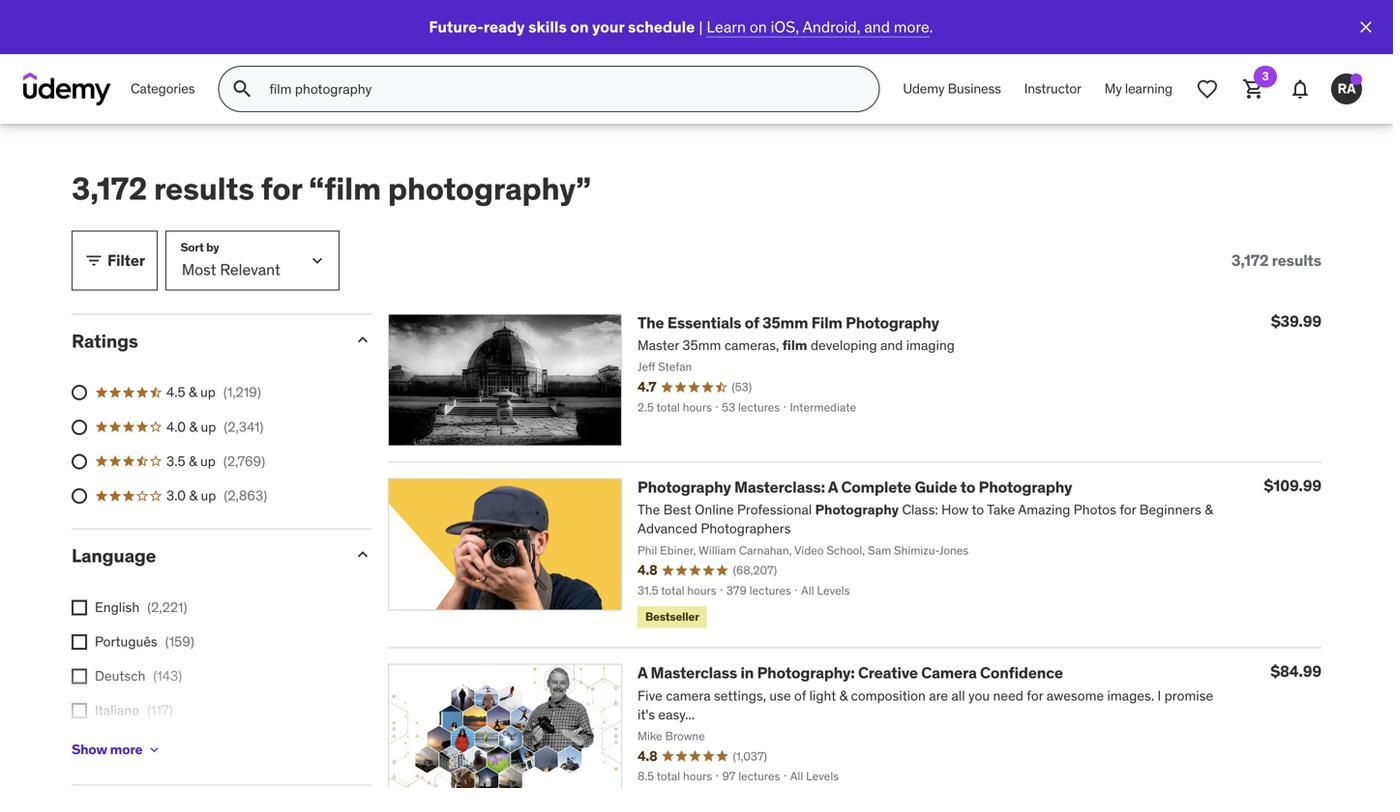 Task type: locate. For each thing, give the bounding box(es) containing it.
deutsch
[[95, 668, 145, 685]]

the essentials of 35mm film photography
[[638, 313, 939, 333]]

35mm
[[762, 313, 808, 333]]

xsmall image
[[72, 600, 87, 616], [72, 635, 87, 650], [146, 742, 162, 758]]

ratings button
[[72, 329, 338, 353]]

xsmall image for deutsch
[[72, 669, 87, 685]]

(2,863)
[[224, 487, 267, 505]]

up right the 3.5
[[200, 453, 216, 470]]

xsmall image left português
[[72, 635, 87, 650]]

4 up from the top
[[201, 487, 216, 505]]

2 vertical spatial xsmall image
[[146, 742, 162, 758]]

instructor link
[[1013, 66, 1093, 112]]

up for 4.0 & up
[[201, 418, 216, 436]]

english
[[95, 599, 140, 616]]

wishlist image
[[1196, 77, 1219, 101]]

up right the 4.5 on the left
[[200, 384, 216, 401]]

3.5 & up (2,769)
[[166, 453, 265, 470]]

& for 3.0
[[189, 487, 198, 505]]

categories
[[131, 80, 195, 97]]

photography"
[[388, 169, 591, 208]]

a masterclass in photography: creative camera confidence link
[[638, 663, 1063, 683]]

&
[[189, 384, 197, 401], [189, 418, 198, 436], [189, 453, 197, 470], [189, 487, 198, 505]]

& right the 4.5 on the left
[[189, 384, 197, 401]]

schedule
[[628, 17, 695, 37]]

español
[[95, 736, 143, 754]]

for
[[261, 169, 302, 208]]

more inside button
[[110, 741, 143, 758]]

1 vertical spatial small image
[[353, 330, 372, 350]]

up right 4.0
[[201, 418, 216, 436]]

4 & from the top
[[189, 487, 198, 505]]

0 vertical spatial xsmall image
[[72, 669, 87, 685]]

1 vertical spatial 3,172
[[1232, 250, 1269, 270]]

3 & from the top
[[189, 453, 197, 470]]

up for 3.5 & up
[[200, 453, 216, 470]]

& for 4.5
[[189, 384, 197, 401]]

future-
[[429, 17, 484, 37]]

more
[[894, 17, 930, 37], [110, 741, 143, 758]]

learn on ios, android, and more link
[[707, 17, 930, 37]]

on
[[570, 17, 589, 37], [750, 17, 767, 37]]

learn
[[707, 17, 746, 37]]

0 vertical spatial xsmall image
[[72, 600, 87, 616]]

& right 4.0
[[189, 418, 198, 436]]

1 & from the top
[[189, 384, 197, 401]]

up
[[200, 384, 216, 401], [201, 418, 216, 436], [200, 453, 216, 470], [201, 487, 216, 505]]

3,172 for 3,172 results for "film photography"
[[72, 169, 147, 208]]

3 link
[[1231, 66, 1277, 112]]

1 horizontal spatial results
[[1272, 250, 1322, 270]]

photography masterclass: a complete guide to photography
[[638, 477, 1072, 497]]

and
[[864, 17, 890, 37]]

3,172 for 3,172 results
[[1232, 250, 1269, 270]]

small image
[[84, 251, 104, 270], [353, 330, 372, 350], [353, 545, 372, 565]]

udemy image
[[23, 73, 111, 105]]

show more
[[72, 741, 143, 758]]

results up $39.99
[[1272, 250, 1322, 270]]

2 xsmall image from the top
[[72, 704, 87, 719]]

.
[[930, 17, 933, 37]]

deutsch (143)
[[95, 668, 182, 685]]

xsmall image inside show more button
[[146, 742, 162, 758]]

xsmall image left italiano
[[72, 704, 87, 719]]

photography
[[846, 313, 939, 333], [638, 477, 731, 497], [979, 477, 1072, 497]]

1 vertical spatial results
[[1272, 250, 1322, 270]]

xsmall image left deutsch
[[72, 669, 87, 685]]

2 vertical spatial small image
[[353, 545, 372, 565]]

essentials
[[667, 313, 741, 333]]

creative
[[858, 663, 918, 683]]

results left for
[[154, 169, 254, 208]]

photography right the to
[[979, 477, 1072, 497]]

photography right film
[[846, 313, 939, 333]]

xsmall image left 'english'
[[72, 600, 87, 616]]

show more button
[[72, 731, 162, 770]]

4.0
[[166, 418, 186, 436]]

a
[[828, 477, 838, 497], [638, 663, 647, 683]]

$39.99
[[1271, 311, 1322, 331]]

a masterclass in photography: creative camera confidence
[[638, 663, 1063, 683]]

show
[[72, 741, 107, 758]]

language button
[[72, 544, 338, 568]]

photography left masterclass:
[[638, 477, 731, 497]]

a left complete
[[828, 477, 838, 497]]

1 horizontal spatial on
[[750, 17, 767, 37]]

3.0 & up (2,863)
[[166, 487, 267, 505]]

0 horizontal spatial results
[[154, 169, 254, 208]]

filter button
[[72, 231, 158, 291]]

language
[[72, 544, 156, 568]]

0 vertical spatial 3,172
[[72, 169, 147, 208]]

1 vertical spatial xsmall image
[[72, 635, 87, 650]]

my learning link
[[1093, 66, 1184, 112]]

more right show
[[110, 741, 143, 758]]

3 up from the top
[[200, 453, 216, 470]]

0 vertical spatial results
[[154, 169, 254, 208]]

udemy business
[[903, 80, 1001, 97]]

filter
[[107, 250, 145, 270]]

my
[[1105, 80, 1122, 97]]

3,172 results for "film photography"
[[72, 169, 591, 208]]

1 vertical spatial xsmall image
[[72, 704, 87, 719]]

xsmall image for english
[[72, 600, 87, 616]]

1 xsmall image from the top
[[72, 669, 87, 685]]

1 horizontal spatial more
[[894, 17, 930, 37]]

masterclass:
[[734, 477, 825, 497]]

1 up from the top
[[200, 384, 216, 401]]

english (2,221)
[[95, 599, 187, 616]]

xsmall image for português
[[72, 635, 87, 650]]

results
[[154, 169, 254, 208], [1272, 250, 1322, 270]]

camera
[[921, 663, 977, 683]]

1 vertical spatial more
[[110, 741, 143, 758]]

0 horizontal spatial on
[[570, 17, 589, 37]]

0 vertical spatial small image
[[84, 251, 104, 270]]

1 horizontal spatial 3,172
[[1232, 250, 1269, 270]]

2 & from the top
[[189, 418, 198, 436]]

(2,769)
[[223, 453, 265, 470]]

more right the and
[[894, 17, 930, 37]]

learning
[[1125, 80, 1173, 97]]

skills
[[528, 17, 567, 37]]

ratings
[[72, 329, 138, 353]]

& right the 3.5
[[189, 453, 197, 470]]

on left your
[[570, 17, 589, 37]]

1 on from the left
[[570, 17, 589, 37]]

udemy business link
[[891, 66, 1013, 112]]

1 horizontal spatial a
[[828, 477, 838, 497]]

xsmall image
[[72, 669, 87, 685], [72, 704, 87, 719]]

& right the 3.0 on the bottom left of page
[[189, 487, 198, 505]]

0 horizontal spatial more
[[110, 741, 143, 758]]

3,172
[[72, 169, 147, 208], [1232, 250, 1269, 270]]

a left 'masterclass'
[[638, 663, 647, 683]]

udemy
[[903, 80, 945, 97]]

3
[[1262, 69, 1269, 84]]

(2,341)
[[224, 418, 263, 436]]

on left ios,
[[750, 17, 767, 37]]

photography:
[[757, 663, 855, 683]]

results for 3,172 results
[[1272, 250, 1322, 270]]

0 horizontal spatial 3,172
[[72, 169, 147, 208]]

0 vertical spatial a
[[828, 477, 838, 497]]

up right the 3.0 on the bottom left of page
[[201, 487, 216, 505]]

the essentials of 35mm film photography link
[[638, 313, 939, 333]]

$109.99
[[1264, 476, 1322, 496]]

ra link
[[1324, 66, 1370, 112]]

1 vertical spatial a
[[638, 663, 647, 683]]

future-ready skills on your schedule | learn on ios, android, and more .
[[429, 17, 933, 37]]

2 up from the top
[[201, 418, 216, 436]]

xsmall image right español at the bottom of page
[[146, 742, 162, 758]]



Task type: vqa. For each thing, say whether or not it's contained in the screenshot.
'Português'
yes



Task type: describe. For each thing, give the bounding box(es) containing it.
4.0 & up (2,341)
[[166, 418, 263, 436]]

notifications image
[[1289, 77, 1312, 101]]

film
[[811, 313, 842, 333]]

"film
[[309, 169, 381, 208]]

(2,221)
[[147, 599, 187, 616]]

business
[[948, 80, 1001, 97]]

confidence
[[980, 663, 1063, 683]]

complete
[[841, 477, 911, 497]]

português (159)
[[95, 633, 194, 651]]

0 horizontal spatial a
[[638, 663, 647, 683]]

shopping cart with 3 items image
[[1242, 77, 1265, 101]]

photography masterclass: a complete guide to photography link
[[638, 477, 1072, 497]]

ios,
[[771, 17, 799, 37]]

2 on from the left
[[750, 17, 767, 37]]

the
[[638, 313, 664, 333]]

ra
[[1338, 80, 1356, 97]]

small image inside filter button
[[84, 251, 104, 270]]

& for 4.0
[[189, 418, 198, 436]]

instructor
[[1024, 80, 1081, 97]]

up for 3.0 & up
[[201, 487, 216, 505]]

3.0
[[166, 487, 186, 505]]

up for 4.5 & up
[[200, 384, 216, 401]]

4.5 & up (1,219)
[[166, 384, 261, 401]]

italiano (117)
[[95, 702, 173, 719]]

3.5
[[166, 453, 185, 470]]

2 horizontal spatial photography
[[979, 477, 1072, 497]]

(143)
[[153, 668, 182, 685]]

0 vertical spatial more
[[894, 17, 930, 37]]

Search for anything text field
[[265, 73, 856, 105]]

(1,219)
[[223, 384, 261, 401]]

xsmall image for italiano
[[72, 704, 87, 719]]

submit search image
[[231, 77, 254, 101]]

3,172 results status
[[1232, 250, 1322, 270]]

português
[[95, 633, 157, 651]]

of
[[745, 313, 759, 333]]

4.5
[[166, 384, 185, 401]]

1 horizontal spatial photography
[[846, 313, 939, 333]]

results for 3,172 results for "film photography"
[[154, 169, 254, 208]]

italiano
[[95, 702, 139, 719]]

android,
[[803, 17, 861, 37]]

my learning
[[1105, 80, 1173, 97]]

3,172 results
[[1232, 250, 1322, 270]]

in
[[741, 663, 754, 683]]

guide
[[915, 477, 957, 497]]

0 horizontal spatial photography
[[638, 477, 731, 497]]

categories button
[[119, 66, 206, 112]]

masterclass
[[651, 663, 737, 683]]

you have alerts image
[[1351, 74, 1362, 85]]

ready
[[484, 17, 525, 37]]

small image for language
[[353, 545, 372, 565]]

(117)
[[147, 702, 173, 719]]

(159)
[[165, 633, 194, 651]]

small image for ratings
[[353, 330, 372, 350]]

your
[[592, 17, 624, 37]]

to
[[960, 477, 976, 497]]

$84.99
[[1271, 662, 1322, 682]]

|
[[699, 17, 703, 37]]

& for 3.5
[[189, 453, 197, 470]]

close image
[[1356, 17, 1376, 37]]



